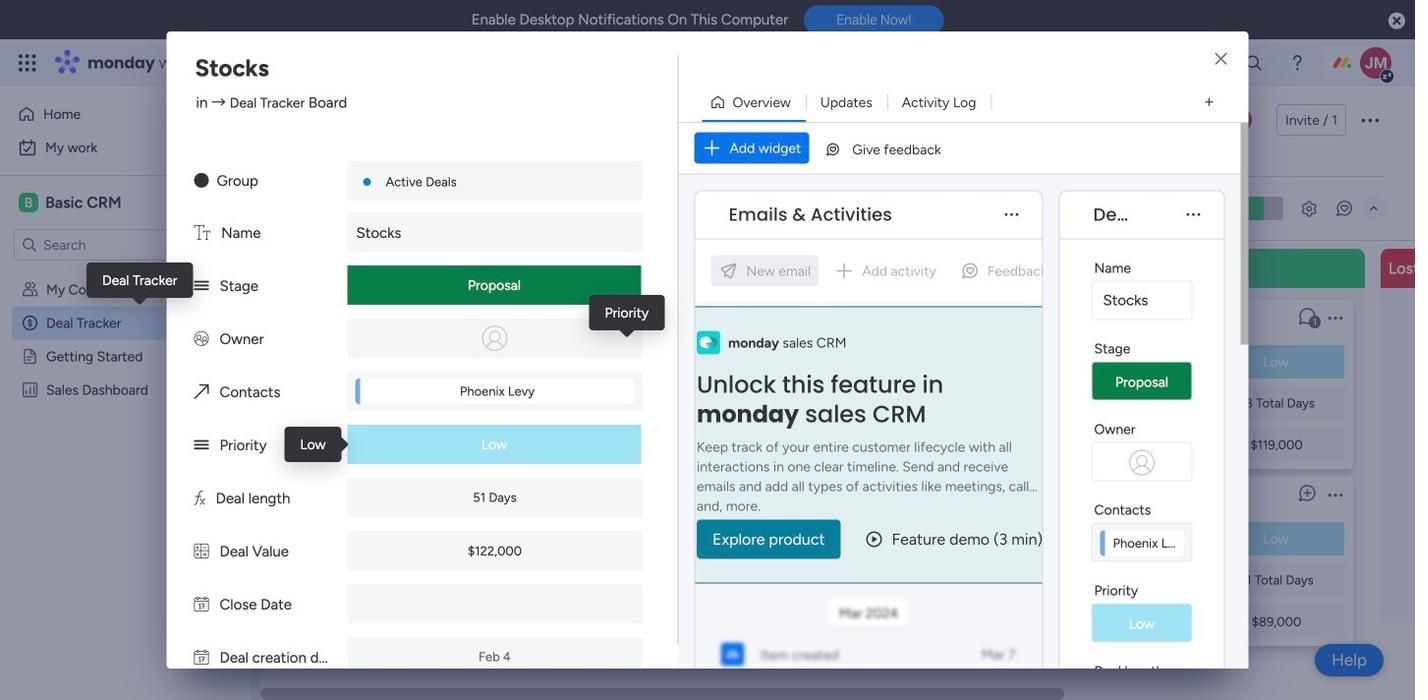 Task type: describe. For each thing, give the bounding box(es) containing it.
1 vertical spatial jeremy miller image
[[1227, 107, 1253, 133]]

public dashboard image
[[21, 381, 39, 399]]

v2 board relation small image
[[194, 383, 209, 401]]

v2 sun image
[[194, 172, 209, 190]]

add view image
[[527, 152, 535, 166]]

1 horizontal spatial list box
[[851, 292, 1083, 646]]

dapulse close image
[[1389, 11, 1406, 31]]

2 more dots image from the left
[[1187, 208, 1201, 222]]

search everything image
[[1245, 53, 1265, 73]]

v2 status outline image for middle list box
[[858, 531, 871, 547]]

1 dapulse date column image from the top
[[194, 596, 209, 614]]

collapse image
[[1367, 201, 1383, 216]]

workspace image
[[19, 192, 38, 213]]

1 vertical spatial option
[[12, 132, 239, 163]]

2 v2 status image from the top
[[194, 437, 209, 454]]

1 more dots image from the left
[[1005, 208, 1019, 222]]

v2 search image
[[424, 197, 438, 220]]

select product image
[[18, 53, 37, 73]]

Search field
[[438, 195, 497, 222]]

angle down image
[[381, 201, 390, 216]]

dapulse text column image
[[194, 224, 211, 242]]

v2 function small outline image for list box to the right's v2 status outline image
[[1130, 572, 1143, 588]]

1 v2 status image from the top
[[194, 277, 209, 295]]

public board image
[[21, 347, 39, 366]]



Task type: locate. For each thing, give the bounding box(es) containing it.
tab
[[515, 144, 547, 175]]

0 vertical spatial v2 status image
[[194, 277, 209, 295]]

tab list
[[298, 144, 1386, 176]]

0 vertical spatial option
[[12, 98, 209, 130]]

0 horizontal spatial v2 status outline image
[[587, 354, 600, 370]]

row group
[[292, 249, 1416, 688]]

1 horizontal spatial more dots image
[[1187, 208, 1201, 222]]

monday marketplace image
[[1197, 53, 1216, 73]]

dapulse date column image
[[194, 596, 209, 614], [194, 649, 209, 667]]

0 horizontal spatial list box
[[0, 269, 251, 672]]

0 vertical spatial jeremy miller image
[[1361, 47, 1392, 79]]

help image
[[1288, 53, 1308, 73]]

1 horizontal spatial jeremy miller image
[[1361, 47, 1392, 79]]

v2 status outline image
[[858, 531, 871, 547], [1130, 531, 1143, 547]]

v2 status outline image
[[587, 354, 600, 370], [1130, 354, 1143, 370]]

arrow down image
[[668, 197, 692, 220]]

0 horizontal spatial v2 status outline image
[[858, 531, 871, 547]]

v2 function small outline image for 2nd v2 status outline icon
[[1130, 395, 1143, 411]]

1 horizontal spatial v2 status outline image
[[1130, 354, 1143, 370]]

v2 function small outline image
[[316, 395, 328, 411], [858, 395, 871, 411], [858, 572, 871, 588]]

add view image
[[1206, 95, 1214, 109]]

v2 status outline image for list box to the right
[[1130, 531, 1143, 547]]

jeremy miller image right add view image
[[1227, 107, 1253, 133]]

Search in workspace field
[[41, 234, 164, 256]]

1 horizontal spatial v2 status outline image
[[1130, 531, 1143, 547]]

v2 small numbers digit column outline image
[[587, 437, 600, 452], [1130, 437, 1143, 452], [1130, 614, 1143, 629]]

2 vertical spatial option
[[0, 272, 251, 276]]

dapulse numbers column image
[[194, 543, 209, 560]]

1 vertical spatial dapulse date column image
[[194, 649, 209, 667]]

2 horizontal spatial list box
[[1122, 292, 1354, 646]]

v2 function small outline image for second v2 status outline icon from the right
[[587, 395, 600, 411]]

0 vertical spatial dapulse date column image
[[194, 596, 209, 614]]

v2 function small outline image
[[587, 395, 600, 411], [1130, 395, 1143, 411], [1130, 572, 1143, 588]]

0 horizontal spatial jeremy miller image
[[1227, 107, 1253, 133]]

v2 status image down v2 board relation small icon
[[194, 437, 209, 454]]

list box
[[0, 269, 251, 672], [851, 292, 1083, 646], [1122, 292, 1354, 646]]

jeremy miller image
[[1361, 47, 1392, 79], [1227, 107, 1253, 133]]

dialog
[[0, 0, 1416, 700]]

close image
[[1216, 52, 1228, 66]]

2 dapulse date column image from the top
[[194, 649, 209, 667]]

jeremy miller image down the dapulse close "image"
[[1361, 47, 1392, 79]]

2 v2 status outline image from the left
[[1130, 531, 1143, 547]]

2 v2 status outline image from the left
[[1130, 354, 1143, 370]]

0 horizontal spatial more dots image
[[1005, 208, 1019, 222]]

option
[[12, 98, 209, 130], [12, 132, 239, 163], [0, 272, 251, 276]]

v2 status image
[[194, 277, 209, 295], [194, 437, 209, 454]]

1 v2 status outline image from the left
[[858, 531, 871, 547]]

1 vertical spatial v2 status image
[[194, 437, 209, 454]]

None field
[[724, 202, 898, 228], [1089, 202, 1137, 228], [724, 202, 898, 228], [1089, 202, 1137, 228]]

more dots image
[[1005, 208, 1019, 222], [1187, 208, 1201, 222]]

workspace selection element
[[19, 191, 124, 214]]

v2 small numbers digit column outline image
[[316, 437, 328, 452], [858, 437, 871, 452], [858, 614, 871, 629]]

v2 multiple person column image
[[194, 330, 209, 348]]

1 v2 status outline image from the left
[[587, 354, 600, 370]]

new deal image
[[794, 259, 813, 278]]

v2 status image up 'v2 multiple person column' icon
[[194, 277, 209, 295]]

v2 function image
[[194, 490, 205, 507]]



Task type: vqa. For each thing, say whether or not it's contained in the screenshot.
"more dots" image
yes



